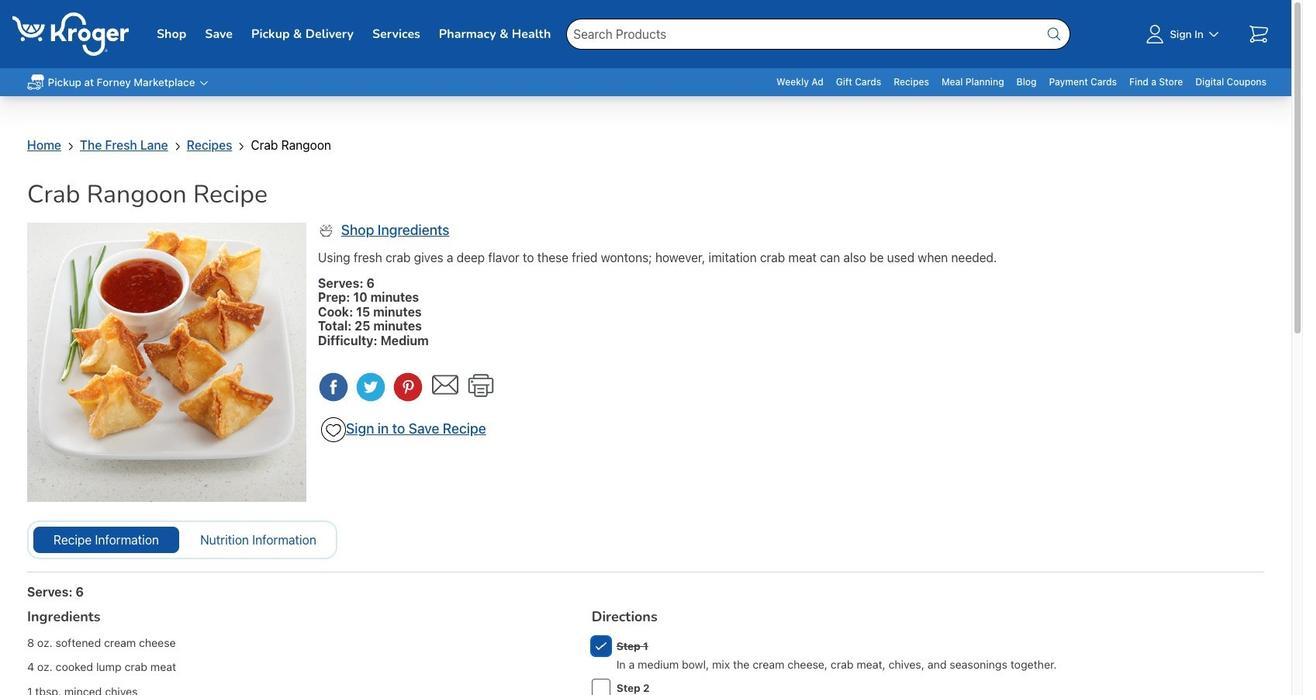 Task type: locate. For each thing, give the bounding box(es) containing it.
Search search field
[[567, 19, 1071, 50]]

None checkbox
[[592, 637, 610, 655]]

share via twitter image
[[355, 372, 386, 403]]

share via facebook image
[[318, 372, 349, 403]]

kroger logo image
[[12, 12, 129, 56]]

print recipe image
[[465, 370, 497, 401]]

tab list
[[27, 521, 337, 560]]

None checkbox
[[592, 679, 610, 695]]

account menu image
[[1143, 22, 1168, 47]]

None search field
[[567, 0, 1071, 68]]



Task type: describe. For each thing, give the bounding box(es) containing it.
share via email image
[[430, 369, 461, 400]]

save crab rangoon recipe recipe to my favorites. image
[[324, 421, 343, 439]]

share via pinterest image
[[393, 372, 424, 403]]

search image
[[1045, 25, 1064, 43]]



